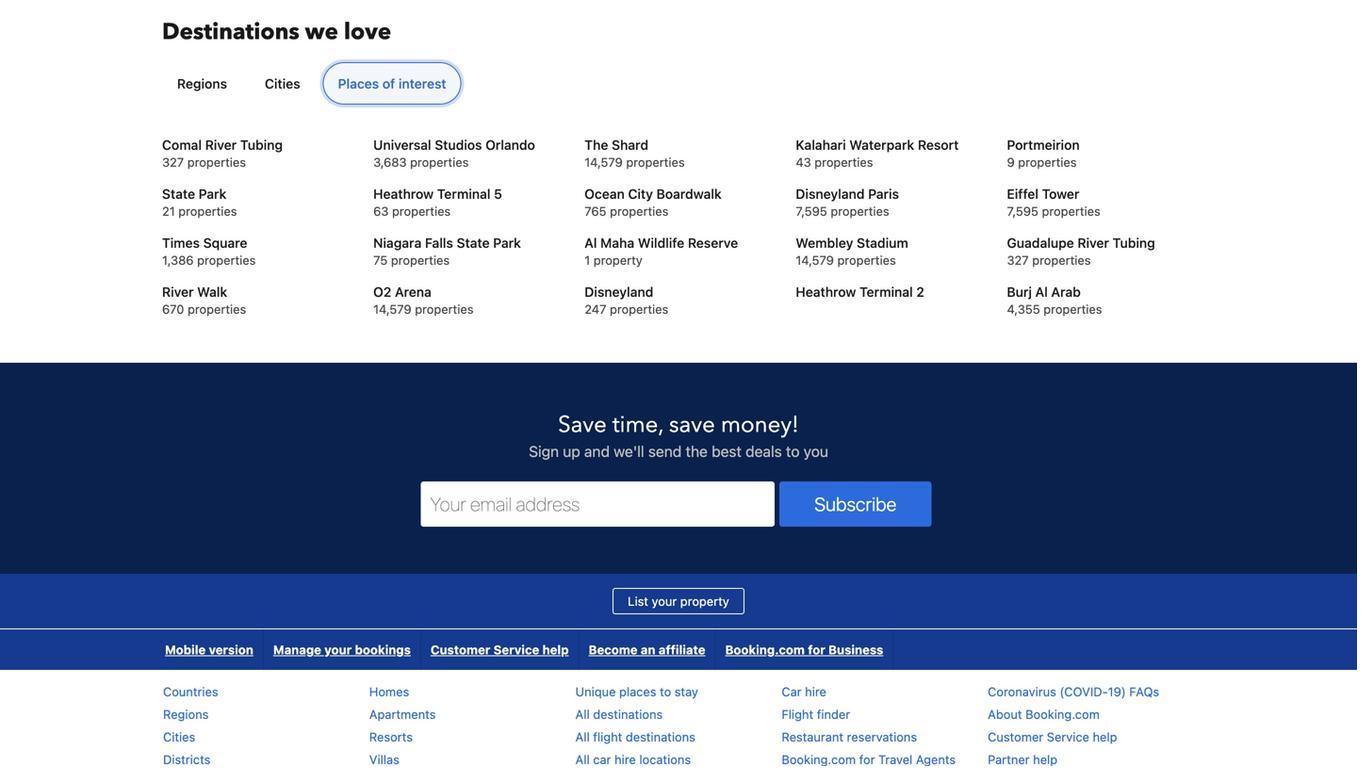 Task type: locate. For each thing, give the bounding box(es) containing it.
2 7,595 from the left
[[1007, 204, 1039, 218]]

0 horizontal spatial your
[[324, 643, 352, 657]]

customer inside coronavirus (covid-19) faqs about booking.com customer service help
[[988, 730, 1044, 744]]

1 horizontal spatial state
[[457, 235, 490, 251]]

destinations down all destinations link
[[626, 730, 696, 744]]

1 horizontal spatial your
[[652, 594, 677, 609]]

your right list on the left bottom of page
[[652, 594, 677, 609]]

327 down comal
[[162, 155, 184, 169]]

properties up the falls on the left
[[392, 204, 451, 218]]

properties down stadium
[[838, 253, 896, 267]]

0 vertical spatial cities
[[265, 76, 300, 92]]

327 inside guadalupe river tubing 327 properties
[[1007, 253, 1029, 267]]

deals
[[746, 443, 782, 461]]

disneyland inside disneyland paris 7,595 properties
[[796, 186, 865, 202]]

properties inside o2 arena 14,579 properties
[[415, 302, 474, 316]]

0 vertical spatial regions
[[177, 76, 227, 92]]

all down unique
[[576, 708, 590, 722]]

heathrow down wembley stadium 14,579 properties
[[796, 284, 856, 300]]

0 horizontal spatial disneyland
[[585, 284, 654, 300]]

regions inside button
[[177, 76, 227, 92]]

2 horizontal spatial 14,579
[[796, 253, 834, 267]]

0 horizontal spatial tubing
[[240, 137, 283, 153]]

properties inside burj al arab 4,355 properties
[[1044, 302, 1103, 316]]

al maha wildlife reserve link
[[585, 234, 773, 253]]

property down maha
[[594, 253, 643, 267]]

properties down arab
[[1044, 302, 1103, 316]]

1 horizontal spatial help
[[1093, 730, 1118, 744]]

booking.com for business link
[[716, 630, 893, 670]]

1 horizontal spatial river
[[205, 137, 237, 153]]

7,595 up wembley
[[796, 204, 828, 218]]

the
[[585, 137, 608, 153]]

1 vertical spatial disneyland
[[585, 284, 654, 300]]

1 horizontal spatial 14,579
[[585, 155, 623, 169]]

0 vertical spatial your
[[652, 594, 677, 609]]

river up 670
[[162, 284, 194, 300]]

1 vertical spatial to
[[660, 685, 671, 699]]

1 vertical spatial state
[[457, 235, 490, 251]]

14,579 down wembley
[[796, 253, 834, 267]]

1 horizontal spatial terminal
[[860, 284, 913, 300]]

save
[[558, 410, 607, 441]]

tubing inside guadalupe river tubing 327 properties
[[1113, 235, 1156, 251]]

properties down comal
[[187, 155, 246, 169]]

destinations
[[162, 16, 300, 47]]

your right manage
[[324, 643, 352, 657]]

0 vertical spatial state
[[162, 186, 195, 202]]

comal river tubing 327 properties
[[162, 137, 283, 169]]

flight finder link
[[782, 708, 851, 722]]

reserve
[[688, 235, 738, 251]]

heathrow inside heathrow terminal 5 63 properties
[[373, 186, 434, 202]]

heathrow up 63
[[373, 186, 434, 202]]

properties inside wembley stadium 14,579 properties
[[838, 253, 896, 267]]

1 vertical spatial help
[[1093, 730, 1118, 744]]

help inside coronavirus (covid-19) faqs about booking.com customer service help
[[1093, 730, 1118, 744]]

customer service help link for about booking.com
[[988, 730, 1118, 744]]

burj al arab 4,355 properties
[[1007, 284, 1103, 316]]

customer right bookings
[[431, 643, 491, 657]]

2 vertical spatial river
[[162, 284, 194, 300]]

0 vertical spatial property
[[594, 253, 643, 267]]

al inside burj al arab 4,355 properties
[[1036, 284, 1048, 300]]

14,579 inside wembley stadium 14,579 properties
[[796, 253, 834, 267]]

1 vertical spatial booking.com
[[1026, 708, 1100, 722]]

universal
[[373, 137, 431, 153]]

1 all from the top
[[576, 708, 590, 722]]

the
[[686, 443, 708, 461]]

0 vertical spatial park
[[199, 186, 227, 202]]

cities down "regions" "link"
[[163, 730, 195, 744]]

help inside navigation
[[543, 643, 569, 657]]

1 horizontal spatial booking.com
[[1026, 708, 1100, 722]]

1 horizontal spatial property
[[681, 594, 730, 609]]

countries regions cities
[[163, 685, 218, 744]]

heathrow
[[373, 186, 434, 202], [796, 284, 856, 300]]

2 horizontal spatial river
[[1078, 235, 1110, 251]]

coronavirus (covid-19) faqs link
[[988, 685, 1160, 699]]

properties inside heathrow terminal 5 63 properties
[[392, 204, 451, 218]]

1 vertical spatial regions
[[163, 708, 209, 722]]

studios
[[435, 137, 482, 153]]

0 horizontal spatial state
[[162, 186, 195, 202]]

0 vertical spatial heathrow
[[373, 186, 434, 202]]

327 down guadalupe
[[1007, 253, 1029, 267]]

0 vertical spatial all
[[576, 708, 590, 722]]

al
[[585, 235, 597, 251], [1036, 284, 1048, 300]]

14,579 inside o2 arena 14,579 properties
[[373, 302, 412, 316]]

0 horizontal spatial help
[[543, 643, 569, 657]]

booking.com down coronavirus (covid-19) faqs link
[[1026, 708, 1100, 722]]

0 horizontal spatial park
[[199, 186, 227, 202]]

1 vertical spatial service
[[1047, 730, 1090, 744]]

park inside state park 21 properties
[[199, 186, 227, 202]]

properties down city
[[610, 204, 669, 218]]

247
[[585, 302, 607, 316]]

0 horizontal spatial 327
[[162, 155, 184, 169]]

portmeirion
[[1007, 137, 1080, 153]]

0 vertical spatial al
[[585, 235, 597, 251]]

regions link
[[163, 708, 209, 722]]

times
[[162, 235, 200, 251]]

tab list containing regions
[[155, 62, 1195, 106]]

property up affiliate
[[681, 594, 730, 609]]

7,595 inside disneyland paris 7,595 properties
[[796, 204, 828, 218]]

you
[[804, 443, 829, 461]]

0 horizontal spatial river
[[162, 284, 194, 300]]

customer down about
[[988, 730, 1044, 744]]

disneyland up 247
[[585, 284, 654, 300]]

0 horizontal spatial booking.com
[[726, 643, 805, 657]]

booking.com for business
[[726, 643, 884, 657]]

wembley stadium link
[[796, 234, 984, 253]]

1 vertical spatial customer
[[988, 730, 1044, 744]]

al up the 1
[[585, 235, 597, 251]]

0 vertical spatial 14,579
[[585, 155, 623, 169]]

765
[[585, 204, 607, 218]]

0 horizontal spatial heathrow
[[373, 186, 434, 202]]

properties down the shard link at the top of page
[[626, 155, 685, 169]]

1 vertical spatial customer service help link
[[988, 730, 1118, 744]]

an
[[641, 643, 656, 657]]

properties
[[187, 155, 246, 169], [410, 155, 469, 169], [626, 155, 685, 169], [815, 155, 874, 169], [1018, 155, 1077, 169], [178, 204, 237, 218], [392, 204, 451, 218], [610, 204, 669, 218], [831, 204, 890, 218], [1042, 204, 1101, 218], [197, 253, 256, 267], [391, 253, 450, 267], [838, 253, 896, 267], [1033, 253, 1091, 267], [188, 302, 246, 316], [415, 302, 474, 316], [610, 302, 669, 316], [1044, 302, 1103, 316]]

river right comal
[[205, 137, 237, 153]]

state right the falls on the left
[[457, 235, 490, 251]]

14,579 down 'the'
[[585, 155, 623, 169]]

1 vertical spatial property
[[681, 594, 730, 609]]

manage your bookings link
[[264, 630, 420, 670]]

heathrow for heathrow terminal 2
[[796, 284, 856, 300]]

disneyland for paris
[[796, 186, 865, 202]]

1 horizontal spatial disneyland
[[796, 186, 865, 202]]

river inside comal river tubing 327 properties
[[205, 137, 237, 153]]

properties up square
[[178, 204, 237, 218]]

terminal left 2
[[860, 284, 913, 300]]

1 horizontal spatial al
[[1036, 284, 1048, 300]]

properties down portmeirion
[[1018, 155, 1077, 169]]

tubing down eiffel tower link
[[1113, 235, 1156, 251]]

all left flight
[[576, 730, 590, 744]]

properties down paris
[[831, 204, 890, 218]]

0 horizontal spatial customer
[[431, 643, 491, 657]]

universal studios orlando 3,683 properties
[[373, 137, 535, 169]]

0 horizontal spatial 14,579
[[373, 302, 412, 316]]

properties inside comal river tubing 327 properties
[[187, 155, 246, 169]]

destinations
[[593, 708, 663, 722], [626, 730, 696, 744]]

disneyland down 43
[[796, 186, 865, 202]]

1 vertical spatial terminal
[[860, 284, 913, 300]]

0 vertical spatial 327
[[162, 155, 184, 169]]

navigation
[[156, 630, 894, 670]]

1 horizontal spatial to
[[786, 443, 800, 461]]

1 vertical spatial river
[[1078, 235, 1110, 251]]

0 horizontal spatial to
[[660, 685, 671, 699]]

your for manage
[[324, 643, 352, 657]]

al right "burj"
[[1036, 284, 1048, 300]]

arena
[[395, 284, 432, 300]]

1 vertical spatial all
[[576, 730, 590, 744]]

1 vertical spatial cities
[[163, 730, 195, 744]]

car
[[782, 685, 802, 699]]

properties down the studios
[[410, 155, 469, 169]]

0 horizontal spatial customer service help link
[[421, 630, 578, 670]]

tab list
[[155, 62, 1195, 106]]

1 vertical spatial tubing
[[1113, 235, 1156, 251]]

help
[[543, 643, 569, 657], [1093, 730, 1118, 744]]

properties down square
[[197, 253, 256, 267]]

regions down countries link at the left
[[163, 708, 209, 722]]

properties down walk
[[188, 302, 246, 316]]

tubing up state park link
[[240, 137, 283, 153]]

river down eiffel tower link
[[1078, 235, 1110, 251]]

navigation containing mobile version
[[156, 630, 894, 670]]

14,579 for wembley
[[796, 253, 834, 267]]

0 vertical spatial disneyland
[[796, 186, 865, 202]]

cities down destinations we love
[[265, 76, 300, 92]]

7,595 inside "eiffel tower 7,595 properties"
[[1007, 204, 1039, 218]]

paris
[[868, 186, 899, 202]]

tower
[[1042, 186, 1080, 202]]

0 vertical spatial help
[[543, 643, 569, 657]]

all destinations link
[[576, 708, 663, 722]]

5
[[494, 186, 502, 202]]

327 for guadalupe river tubing
[[1007, 253, 1029, 267]]

0 vertical spatial river
[[205, 137, 237, 153]]

7,595 for disneyland paris
[[796, 204, 828, 218]]

park
[[199, 186, 227, 202], [493, 235, 521, 251]]

1 vertical spatial park
[[493, 235, 521, 251]]

0 horizontal spatial al
[[585, 235, 597, 251]]

7,595 down eiffel
[[1007, 204, 1039, 218]]

park down comal river tubing 327 properties
[[199, 186, 227, 202]]

1 horizontal spatial tubing
[[1113, 235, 1156, 251]]

0 vertical spatial to
[[786, 443, 800, 461]]

1 7,595 from the left
[[796, 204, 828, 218]]

terminal inside heathrow terminal 5 63 properties
[[437, 186, 491, 202]]

state park link
[[162, 185, 350, 204]]

ocean city boardwalk link
[[585, 185, 773, 204]]

1 horizontal spatial 327
[[1007, 253, 1029, 267]]

disneyland inside disneyland 247 properties
[[585, 284, 654, 300]]

regions down destinations
[[177, 76, 227, 92]]

14,579 down o2
[[373, 302, 412, 316]]

properties down disneyland link
[[610, 302, 669, 316]]

1 vertical spatial your
[[324, 643, 352, 657]]

help down 19)
[[1093, 730, 1118, 744]]

save
[[669, 410, 715, 441]]

properties inside state park 21 properties
[[178, 204, 237, 218]]

1 horizontal spatial customer service help link
[[988, 730, 1118, 744]]

1 vertical spatial 14,579
[[796, 253, 834, 267]]

waterpark
[[850, 137, 915, 153]]

1 horizontal spatial 7,595
[[1007, 204, 1039, 218]]

portmeirion link
[[1007, 136, 1195, 155]]

your inside navigation
[[324, 643, 352, 657]]

327
[[162, 155, 184, 169], [1007, 253, 1029, 267]]

kalahari waterpark resort 43 properties
[[796, 137, 959, 169]]

1 vertical spatial heathrow
[[796, 284, 856, 300]]

park down 5
[[493, 235, 521, 251]]

0 vertical spatial tubing
[[240, 137, 283, 153]]

boardwalk
[[657, 186, 722, 202]]

homes link
[[369, 685, 409, 699]]

0 vertical spatial terminal
[[437, 186, 491, 202]]

finder
[[817, 708, 851, 722]]

1 horizontal spatial park
[[493, 235, 521, 251]]

regions
[[177, 76, 227, 92], [163, 708, 209, 722]]

19)
[[1108, 685, 1126, 699]]

river inside guadalupe river tubing 327 properties
[[1078, 235, 1110, 251]]

0 horizontal spatial 7,595
[[796, 204, 828, 218]]

1 horizontal spatial service
[[1047, 730, 1090, 744]]

guadalupe river tubing link
[[1007, 234, 1195, 253]]

0 vertical spatial booking.com
[[726, 643, 805, 657]]

1 horizontal spatial cities
[[265, 76, 300, 92]]

service
[[494, 643, 540, 657], [1047, 730, 1090, 744]]

river walk 670 properties
[[162, 284, 246, 316]]

1 horizontal spatial heathrow
[[796, 284, 856, 300]]

2 vertical spatial 14,579
[[373, 302, 412, 316]]

properties down o2 arena "link"
[[415, 302, 474, 316]]

cities
[[265, 76, 300, 92], [163, 730, 195, 744]]

disneyland link
[[585, 283, 773, 302]]

0 horizontal spatial property
[[594, 253, 643, 267]]

eiffel tower link
[[1007, 185, 1195, 204]]

interest
[[399, 76, 446, 92]]

1 vertical spatial al
[[1036, 284, 1048, 300]]

booking.com
[[726, 643, 805, 657], [1026, 708, 1100, 722]]

ocean city boardwalk 765 properties
[[585, 186, 722, 218]]

1 horizontal spatial customer
[[988, 730, 1044, 744]]

mobile version
[[165, 643, 254, 657]]

327 inside comal river tubing 327 properties
[[162, 155, 184, 169]]

regions button
[[162, 62, 242, 105]]

to left the you
[[786, 443, 800, 461]]

to left stay
[[660, 685, 671, 699]]

0 vertical spatial customer service help link
[[421, 630, 578, 670]]

Your email address email field
[[421, 482, 775, 527]]

state up 21
[[162, 186, 195, 202]]

portmeirion 9 properties
[[1007, 137, 1080, 169]]

disneyland 247 properties
[[585, 284, 669, 316]]

properties down tower
[[1042, 204, 1101, 218]]

destinations up all flight destinations link
[[593, 708, 663, 722]]

navigation inside save time, save money! footer
[[156, 630, 894, 670]]

properties down the falls on the left
[[391, 253, 450, 267]]

14,579 inside the shard 14,579 properties
[[585, 155, 623, 169]]

properties down kalahari in the right of the page
[[815, 155, 874, 169]]

state park 21 properties
[[162, 186, 237, 218]]

properties down guadalupe
[[1033, 253, 1091, 267]]

to inside unique places to stay all destinations all flight destinations
[[660, 685, 671, 699]]

maha
[[601, 235, 635, 251]]

0 horizontal spatial service
[[494, 643, 540, 657]]

love
[[344, 16, 391, 47]]

1 vertical spatial 327
[[1007, 253, 1029, 267]]

list
[[628, 594, 649, 609]]

terminal left 5
[[437, 186, 491, 202]]

tubing inside comal river tubing 327 properties
[[240, 137, 283, 153]]

(covid-
[[1060, 685, 1108, 699]]

0 horizontal spatial terminal
[[437, 186, 491, 202]]

disneyland
[[796, 186, 865, 202], [585, 284, 654, 300]]

booking.com up the car
[[726, 643, 805, 657]]

help left become
[[543, 643, 569, 657]]

guadalupe
[[1007, 235, 1075, 251]]

shard
[[612, 137, 649, 153]]

o2 arena link
[[373, 283, 561, 302]]

0 horizontal spatial cities
[[163, 730, 195, 744]]



Task type: describe. For each thing, give the bounding box(es) containing it.
manage
[[273, 643, 321, 657]]

flight
[[593, 730, 623, 744]]

heathrow terminal 2
[[796, 284, 925, 300]]

state inside state park 21 properties
[[162, 186, 195, 202]]

business
[[829, 643, 884, 657]]

orlando
[[486, 137, 535, 153]]

homes apartments resorts
[[369, 685, 436, 744]]

subscribe button
[[780, 482, 932, 527]]

river for guadalupe
[[1078, 235, 1110, 251]]

service inside coronavirus (covid-19) faqs about booking.com customer service help
[[1047, 730, 1090, 744]]

al inside al maha wildlife reserve 1 property
[[585, 235, 597, 251]]

all flight destinations link
[[576, 730, 696, 744]]

faqs
[[1130, 685, 1160, 699]]

car hire flight finder restaurant reservations
[[782, 685, 917, 744]]

list your property link
[[613, 588, 745, 615]]

about booking.com link
[[988, 708, 1100, 722]]

properties inside times square 1,386 properties
[[197, 253, 256, 267]]

regions inside countries regions cities
[[163, 708, 209, 722]]

unique places to stay all destinations all flight destinations
[[576, 685, 699, 744]]

send
[[649, 443, 682, 461]]

coronavirus (covid-19) faqs about booking.com customer service help
[[988, 685, 1160, 744]]

properties inside "eiffel tower 7,595 properties"
[[1042, 204, 1101, 218]]

0 vertical spatial destinations
[[593, 708, 663, 722]]

niagara falls state park 75 properties
[[373, 235, 521, 267]]

and
[[584, 443, 610, 461]]

wembley stadium 14,579 properties
[[796, 235, 909, 267]]

75
[[373, 253, 388, 267]]

properties inside the shard 14,579 properties
[[626, 155, 685, 169]]

terminal for 2
[[860, 284, 913, 300]]

reservations
[[847, 730, 917, 744]]

up
[[563, 443, 581, 461]]

resorts
[[369, 730, 413, 744]]

arab
[[1052, 284, 1081, 300]]

stadium
[[857, 235, 909, 251]]

coronavirus
[[988, 685, 1057, 699]]

become an affiliate
[[589, 643, 706, 657]]

booking.com inside coronavirus (covid-19) faqs about booking.com customer service help
[[1026, 708, 1100, 722]]

falls
[[425, 235, 453, 251]]

customer service help link for manage your bookings
[[421, 630, 578, 670]]

niagara
[[373, 235, 422, 251]]

0 vertical spatial service
[[494, 643, 540, 657]]

about
[[988, 708, 1022, 722]]

times square link
[[162, 234, 350, 253]]

disneyland for 247
[[585, 284, 654, 300]]

1 vertical spatial destinations
[[626, 730, 696, 744]]

booking.com inside the booking.com for business link
[[726, 643, 805, 657]]

walk
[[197, 284, 227, 300]]

cities inside button
[[265, 76, 300, 92]]

comal
[[162, 137, 202, 153]]

properties inside portmeirion 9 properties
[[1018, 155, 1077, 169]]

river for comal
[[205, 137, 237, 153]]

comal river tubing link
[[162, 136, 350, 155]]

square
[[203, 235, 247, 251]]

restaurant reservations link
[[782, 730, 917, 744]]

0 vertical spatial customer
[[431, 643, 491, 657]]

property inside save time, save money! footer
[[681, 594, 730, 609]]

the shard 14,579 properties
[[585, 137, 685, 169]]

destinations we love
[[162, 16, 391, 47]]

properties inside niagara falls state park 75 properties
[[391, 253, 450, 267]]

o2
[[373, 284, 392, 300]]

state inside niagara falls state park 75 properties
[[457, 235, 490, 251]]

mobile
[[165, 643, 206, 657]]

river inside river walk 670 properties
[[162, 284, 194, 300]]

3,683
[[373, 155, 407, 169]]

properties inside disneyland paris 7,595 properties
[[831, 204, 890, 218]]

tubing for guadalupe river tubing
[[1113, 235, 1156, 251]]

we'll
[[614, 443, 645, 461]]

flight
[[782, 708, 814, 722]]

disneyland paris link
[[796, 185, 984, 204]]

properties inside the universal studios orlando 3,683 properties
[[410, 155, 469, 169]]

countries link
[[163, 685, 218, 699]]

properties inside guadalupe river tubing 327 properties
[[1033, 253, 1091, 267]]

list your property
[[628, 594, 730, 609]]

niagara falls state park link
[[373, 234, 561, 253]]

properties inside river walk 670 properties
[[188, 302, 246, 316]]

properties inside disneyland 247 properties
[[610, 302, 669, 316]]

unique places to stay link
[[576, 685, 699, 699]]

your for list
[[652, 594, 677, 609]]

version
[[209, 643, 254, 657]]

manage your bookings
[[273, 643, 411, 657]]

restaurant
[[782, 730, 844, 744]]

property inside al maha wildlife reserve 1 property
[[594, 253, 643, 267]]

7,595 for eiffel tower
[[1007, 204, 1039, 218]]

to inside save time, save money! sign up and we'll send the best deals to you
[[786, 443, 800, 461]]

homes
[[369, 685, 409, 699]]

sign
[[529, 443, 559, 461]]

heathrow terminal 2 link
[[796, 283, 984, 302]]

countries
[[163, 685, 218, 699]]

eiffel tower 7,595 properties
[[1007, 186, 1101, 218]]

14,579 for the
[[585, 155, 623, 169]]

universal studios orlando link
[[373, 136, 561, 155]]

places
[[619, 685, 657, 699]]

cities inside countries regions cities
[[163, 730, 195, 744]]

2 all from the top
[[576, 730, 590, 744]]

21
[[162, 204, 175, 218]]

properties inside kalahari waterpark resort 43 properties
[[815, 155, 874, 169]]

times square 1,386 properties
[[162, 235, 256, 267]]

9
[[1007, 155, 1015, 169]]

63
[[373, 204, 389, 218]]

327 for comal river tubing
[[162, 155, 184, 169]]

wembley
[[796, 235, 854, 251]]

customer service help
[[431, 643, 569, 657]]

cities button
[[250, 62, 315, 105]]

save time, save money! footer
[[0, 362, 1358, 766]]

wildlife
[[638, 235, 685, 251]]

resorts link
[[369, 730, 413, 744]]

tubing for comal river tubing
[[240, 137, 283, 153]]

apartments
[[369, 708, 436, 722]]

14,579 for o2
[[373, 302, 412, 316]]

properties inside ocean city boardwalk 765 properties
[[610, 204, 669, 218]]

heathrow for heathrow terminal 5 63 properties
[[373, 186, 434, 202]]

places
[[338, 76, 379, 92]]

resort
[[918, 137, 959, 153]]

for
[[808, 643, 826, 657]]

park inside niagara falls state park 75 properties
[[493, 235, 521, 251]]

burj
[[1007, 284, 1032, 300]]

terminal for 5
[[437, 186, 491, 202]]



Task type: vqa. For each thing, say whether or not it's contained in the screenshot.
the 'service' in the Customer Service help link
yes



